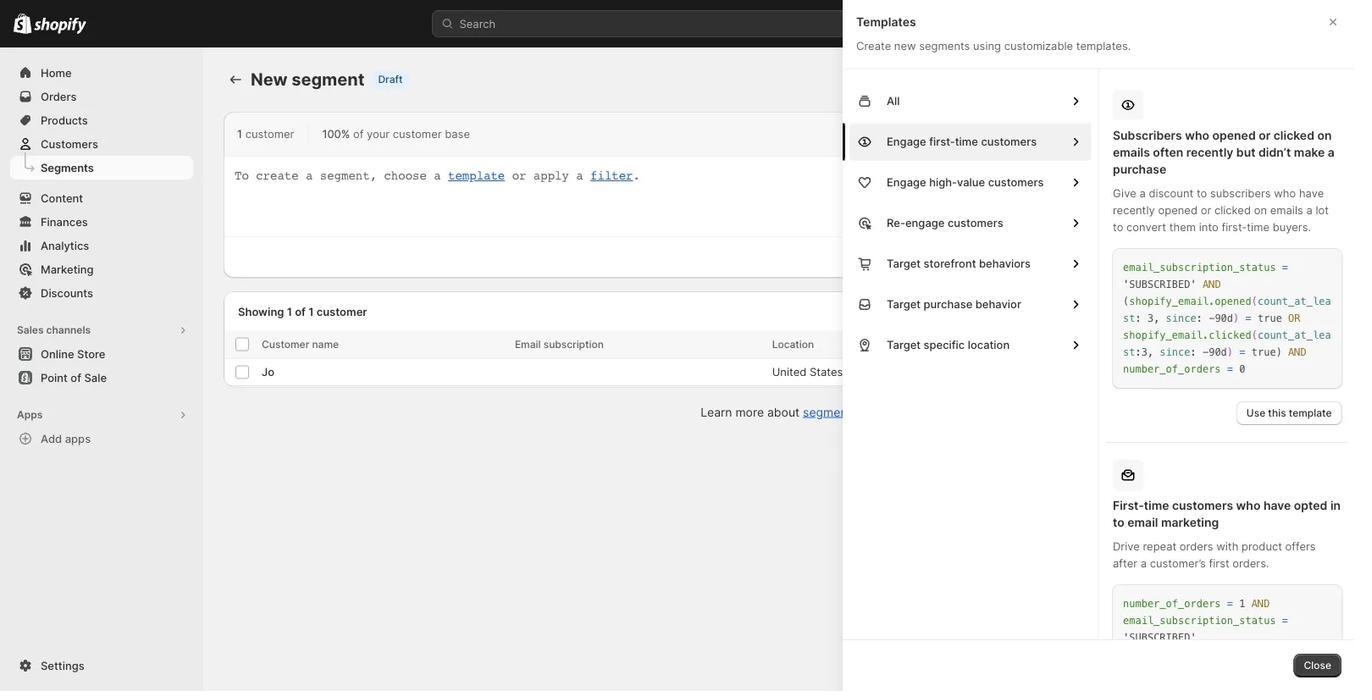 Task type: describe. For each thing, give the bounding box(es) containing it.
after
[[1113, 556, 1137, 569]]

segments
[[41, 161, 94, 174]]

sales channels
[[17, 324, 91, 336]]

learn more about segments
[[701, 405, 858, 419]]

true for true
[[1257, 312, 1282, 324]]

1 subscribed from the top
[[1129, 278, 1190, 290]]

target storefront behaviors
[[887, 257, 1031, 270]]

0 vertical spatial 3
[[1147, 312, 1153, 324]]

but
[[1236, 145, 1255, 159]]

a inside drive repeat orders with product offers after a customer's first orders.
[[1140, 556, 1146, 569]]

who inside first-time customers who have opted in to email marketing
[[1236, 498, 1260, 512]]

template
[[1288, 407, 1331, 419]]

customers link
[[10, 132, 193, 156]]

them
[[1169, 220, 1196, 233]]

0 vertical spatial ,
[[1153, 312, 1159, 324]]

new segment
[[251, 69, 365, 90]]

100%
[[322, 127, 350, 140]]

: 3 ,
[[1135, 346, 1153, 358]]

orders.
[[1232, 556, 1269, 569]]

a right the give
[[1139, 186, 1145, 199]]

2 st from the top
[[1123, 346, 1135, 358]]

this
[[1268, 407, 1286, 419]]

who inside subscribers who opened or clicked on emails often recently but didn't make a purchase
[[1185, 128, 1209, 142]]

high-
[[929, 176, 957, 189]]

0 vertical spatial since :
[[1166, 312, 1202, 324]]

customers inside re-engage customers button
[[948, 216, 1003, 230]]

subscribers
[[1210, 186, 1271, 199]]

0 vertical spatial and
[[1202, 278, 1221, 290]]

subscribers who opened or clicked on emails often recently but didn't make a purchase
[[1113, 128, 1334, 176]]

subscription
[[543, 338, 604, 350]]

emails inside subscribers who opened or clicked on emails often recently but didn't make a purchase
[[1113, 145, 1150, 159]]

$0.00
[[1122, 365, 1152, 379]]

draft
[[378, 73, 403, 86]]

customers inside first-time customers who have opted in to email marketing
[[1172, 498, 1233, 512]]

first-time customers who have opted in to email marketing
[[1113, 498, 1340, 529]]

home link
[[10, 61, 193, 85]]

amount
[[1122, 338, 1160, 350]]

shopify_email.clicked
[[1123, 329, 1251, 341]]

1 horizontal spatial segments
[[919, 39, 970, 52]]

target specific location
[[887, 338, 1010, 351]]

lot
[[1315, 203, 1329, 216]]

about
[[767, 405, 800, 419]]

target for target purchase behavior
[[887, 298, 921, 311]]

0 vertical spatial 90d
[[1214, 312, 1233, 324]]

= up the true )
[[1245, 312, 1251, 324]]

= down the first
[[1227, 598, 1233, 609]]

make
[[1294, 145, 1325, 159]]

apps button
[[10, 403, 193, 427]]

sales
[[17, 324, 44, 336]]

templates.
[[1076, 39, 1131, 52]]

) up this in the right of the page
[[1276, 346, 1282, 358]]

new
[[251, 69, 288, 90]]

3 ,
[[1147, 312, 1159, 324]]

segments link
[[10, 156, 193, 180]]

discounts link
[[10, 281, 193, 305]]

2 email_subscription_status from the top
[[1123, 614, 1276, 626]]

all
[[887, 94, 900, 108]]

100% of your customer base
[[322, 127, 470, 140]]

engage first-time customers
[[887, 135, 1037, 148]]

repeat
[[1143, 539, 1176, 552]]

0 vertical spatial since
[[1166, 312, 1196, 324]]

showing
[[238, 305, 284, 318]]

on inside subscribers who opened or clicked on emails often recently but didn't make a purchase
[[1317, 128, 1331, 142]]

new
[[894, 39, 916, 52]]

⌘ k
[[896, 17, 916, 30]]

first- inside button
[[929, 135, 955, 148]]

settings
[[41, 659, 84, 672]]

or inside subscribers who opened or clicked on emails often recently but didn't make a purchase
[[1258, 128, 1270, 142]]

your
[[367, 127, 390, 140]]

customers
[[41, 137, 98, 150]]

jo
[[262, 365, 274, 379]]

2 vertical spatial and
[[1251, 598, 1270, 609]]

on inside "give a discount to subscribers who have recently opened or clicked on emails a lot to convert them into first-time buyers."
[[1254, 203, 1267, 216]]

templates
[[856, 15, 916, 29]]

engage high-value customers
[[887, 176, 1044, 189]]

0
[[1239, 363, 1245, 375]]

use this template button
[[1236, 401, 1342, 425]]

orders
[[983, 338, 1016, 350]]

states
[[810, 365, 843, 379]]

1 vertical spatial and
[[1288, 346, 1306, 358]]

clicked inside subscribers who opened or clicked on emails often recently but didn't make a purchase
[[1273, 128, 1314, 142]]

customers inside engage high-value customers button
[[988, 176, 1044, 189]]

' down customer's
[[1190, 631, 1196, 643]]

close button
[[1294, 654, 1342, 678]]

in
[[1330, 498, 1340, 512]]

) down shopify_email.opened on the right of the page
[[1233, 312, 1239, 324]]

or inside "give a discount to subscribers who have recently opened or clicked on emails a lot to convert them into first-time buyers."
[[1200, 203, 1211, 216]]

value
[[957, 176, 985, 189]]

first- inside "give a discount to subscribers who have recently opened or clicked on emails a lot to convert them into first-time buyers."
[[1221, 220, 1247, 233]]

or
[[1288, 312, 1300, 324]]

a inside subscribers who opened or clicked on emails often recently but didn't make a purchase
[[1328, 145, 1334, 159]]

showing 1 of 1 customer
[[238, 305, 367, 318]]

jo link
[[262, 364, 274, 381]]

discount
[[1148, 186, 1193, 199]]

opened inside subscribers who opened or clicked on emails often recently but didn't make a purchase
[[1212, 128, 1255, 142]]

customers inside engage first-time customers button
[[981, 135, 1037, 148]]

1 vertical spatial -90d )
[[1202, 346, 1233, 358]]

target for target storefront behaviors
[[887, 257, 921, 270]]

location
[[772, 338, 814, 350]]

into
[[1199, 220, 1218, 233]]

often
[[1153, 145, 1183, 159]]

2 number_of_orders from the top
[[1123, 598, 1221, 609]]

2 count_at_lea from the top
[[1257, 329, 1331, 341]]

0 horizontal spatial customer
[[245, 127, 294, 140]]

drive repeat orders with product offers after a customer's first orders.
[[1113, 539, 1315, 569]]

add apps
[[41, 432, 91, 445]]

home
[[41, 66, 72, 79]]

1 count_at_lea from the top
[[1257, 295, 1331, 307]]

recently inside subscribers who opened or clicked on emails often recently but didn't make a purchase
[[1186, 145, 1233, 159]]

clicked inside "give a discount to subscribers who have recently opened or clicked on emails a lot to convert them into first-time buyers."
[[1214, 203, 1251, 216]]

2 horizontal spatial customer
[[393, 127, 442, 140]]

who inside "give a discount to subscribers who have recently opened or clicked on emails a lot to convert them into first-time buyers."
[[1274, 186, 1296, 199]]

k
[[909, 17, 916, 30]]

settings link
[[10, 654, 193, 678]]

0 vertical spatial to
[[1196, 186, 1207, 199]]

email
[[1127, 515, 1158, 529]]

engage high-value customers button
[[850, 164, 1091, 201]]

to inside first-time customers who have opted in to email marketing
[[1113, 515, 1124, 529]]

engage for engage first-time customers
[[887, 135, 926, 148]]

location
[[968, 338, 1010, 351]]

first-
[[1113, 498, 1144, 512]]

spent
[[1163, 338, 1190, 350]]

target storefront behaviors button
[[850, 245, 1091, 282]]



Task type: locate. For each thing, give the bounding box(es) containing it.
of left your
[[353, 127, 364, 140]]

count_at_lea st up 0
[[1123, 329, 1331, 358]]

amount spent
[[1122, 338, 1190, 350]]

to right discount
[[1196, 186, 1207, 199]]

: down shopify_email.clicked (
[[1190, 346, 1196, 358]]

number_of_orders down spent
[[1123, 363, 1221, 375]]

1 vertical spatial purchase
[[924, 298, 973, 311]]

1 horizontal spatial emails
[[1270, 203, 1303, 216]]

recently down the give
[[1113, 203, 1155, 216]]

2 horizontal spatial time
[[1247, 220, 1269, 233]]

0 vertical spatial have
[[1299, 186, 1324, 199]]

re-engage customers button
[[850, 205, 1091, 242]]

0 vertical spatial -90d )
[[1208, 312, 1239, 324]]

0 vertical spatial recently
[[1186, 145, 1233, 159]]

count_at_lea st
[[1123, 295, 1331, 324], [1123, 329, 1331, 358]]

shopify image
[[34, 17, 87, 34]]

0 vertical spatial clicked
[[1273, 128, 1314, 142]]

- up shopify_email.clicked (
[[1208, 312, 1214, 324]]

segments right new
[[919, 39, 970, 52]]

united states
[[772, 365, 843, 379]]

have left opted
[[1263, 498, 1291, 512]]

have up lot
[[1299, 186, 1324, 199]]

1 horizontal spatial or
[[1258, 128, 1270, 142]]

0 horizontal spatial or
[[1200, 203, 1211, 216]]

email subscription
[[515, 338, 604, 350]]

1 vertical spatial count_at_lea st
[[1123, 329, 1331, 358]]

behaviors
[[979, 257, 1031, 270]]

- down shopify_email.clicked (
[[1202, 346, 1208, 358]]

add apps button
[[10, 427, 193, 451]]

number_of_orders down customer's
[[1123, 598, 1221, 609]]

email_subscription_status up ( shopify_email.opened (
[[1123, 261, 1276, 273]]

emails
[[1113, 145, 1150, 159], [1270, 203, 1303, 216]]

0 vertical spatial who
[[1185, 128, 1209, 142]]

search
[[459, 17, 496, 30]]

count_at_lea up or at top right
[[1257, 295, 1331, 307]]

1 horizontal spatial purchase
[[1113, 162, 1166, 176]]

engage down all
[[887, 135, 926, 148]]

recently inside "give a discount to subscribers who have recently opened or clicked on emails a lot to convert them into first-time buyers."
[[1113, 203, 1155, 216]]

offers
[[1285, 539, 1315, 552]]

using
[[973, 39, 1001, 52]]

true
[[1257, 312, 1282, 324], [1251, 346, 1276, 358]]

-90d ) up shopify_email.clicked (
[[1208, 312, 1239, 324]]

3 up $0.00
[[1141, 346, 1147, 358]]

target for target specific location
[[887, 338, 921, 351]]

and right the true )
[[1288, 346, 1306, 358]]

with
[[1216, 539, 1238, 552]]

time inside "give a discount to subscribers who have recently opened or clicked on emails a lot to convert them into first-time buyers."
[[1247, 220, 1269, 233]]

1 vertical spatial recently
[[1113, 203, 1155, 216]]

0 horizontal spatial and
[[1202, 278, 1221, 290]]

a right "after"
[[1140, 556, 1146, 569]]

engage for engage high-value customers
[[887, 176, 926, 189]]

1 vertical spatial have
[[1263, 498, 1291, 512]]

channels
[[46, 324, 91, 336]]

1 engage from the top
[[887, 135, 926, 148]]

re-engage customers
[[887, 216, 1003, 230]]

0 horizontal spatial recently
[[1113, 203, 1155, 216]]

customers up value
[[981, 135, 1037, 148]]

email_subscription_status
[[1123, 261, 1276, 273], [1123, 614, 1276, 626]]

customers
[[981, 135, 1037, 148], [988, 176, 1044, 189], [948, 216, 1003, 230], [1172, 498, 1233, 512]]

3 target from the top
[[887, 338, 921, 351]]

since : up shopify_email.clicked
[[1166, 312, 1202, 324]]

target purchase behavior
[[887, 298, 1021, 311]]

re-
[[887, 216, 905, 230]]

on down subscribers
[[1254, 203, 1267, 216]]

2 subscribed from the top
[[1129, 631, 1190, 643]]

=
[[1282, 261, 1288, 273], [1245, 312, 1251, 324], [1239, 346, 1245, 358], [1227, 363, 1233, 375], [1227, 598, 1233, 609], [1282, 614, 1288, 626]]

create
[[856, 39, 891, 52]]

who up buyers.
[[1274, 186, 1296, 199]]

time down all button
[[955, 135, 978, 148]]

opened up but
[[1212, 128, 1255, 142]]

st left 3 ,
[[1123, 312, 1135, 324]]

2 vertical spatial who
[[1236, 498, 1260, 512]]

1 horizontal spatial first-
[[1221, 220, 1247, 233]]

true left or at top right
[[1257, 312, 1282, 324]]

drive
[[1113, 539, 1139, 552]]

0 vertical spatial subscribed
[[1129, 278, 1190, 290]]

count_at_lea
[[1257, 295, 1331, 307], [1257, 329, 1331, 341]]

have inside "give a discount to subscribers who have recently opened or clicked on emails a lot to convert them into first-time buyers."
[[1299, 186, 1324, 199]]

0 vertical spatial email_subscription_status
[[1123, 261, 1276, 273]]

who up product
[[1236, 498, 1260, 512]]

0 horizontal spatial purchase
[[924, 298, 973, 311]]

1 horizontal spatial who
[[1236, 498, 1260, 512]]

emails down subscribers at the right top of the page
[[1113, 145, 1150, 159]]

purchase inside subscribers who opened or clicked on emails often recently but didn't make a purchase
[[1113, 162, 1166, 176]]

clicked up make
[[1273, 128, 1314, 142]]

0 vertical spatial target
[[887, 257, 921, 270]]

target purchase behavior button
[[850, 286, 1091, 323]]

segments
[[919, 39, 970, 52], [803, 405, 858, 419]]

engage inside button
[[887, 176, 926, 189]]

a left lot
[[1306, 203, 1312, 216]]

3
[[1147, 312, 1153, 324], [1141, 346, 1147, 358]]

opened up them
[[1158, 203, 1197, 216]]

0 vertical spatial time
[[955, 135, 978, 148]]

time
[[955, 135, 978, 148], [1247, 220, 1269, 233], [1144, 498, 1169, 512]]

customer down new
[[245, 127, 294, 140]]

' down convert
[[1123, 278, 1129, 290]]

' subscribed ' down customer's
[[1123, 631, 1196, 643]]

target up target specific location
[[887, 298, 921, 311]]

first- right into on the top
[[1221, 220, 1247, 233]]

90d up shopify_email.clicked (
[[1214, 312, 1233, 324]]

, up $0.00
[[1147, 346, 1153, 358]]

to left convert
[[1113, 220, 1123, 233]]

0 vertical spatial on
[[1317, 128, 1331, 142]]

customer's
[[1150, 556, 1206, 569]]

2 vertical spatial to
[[1113, 515, 1124, 529]]

1 vertical spatial clicked
[[1214, 203, 1251, 216]]

2 horizontal spatial and
[[1288, 346, 1306, 358]]

add
[[41, 432, 62, 445]]

engage
[[887, 135, 926, 148], [887, 176, 926, 189]]

1 customer
[[237, 127, 294, 140]]

buyers.
[[1272, 220, 1311, 233]]

90d down shopify_email.clicked (
[[1208, 346, 1227, 358]]

1 horizontal spatial clicked
[[1273, 128, 1314, 142]]

1 vertical spatial subscribed
[[1129, 631, 1190, 643]]

close
[[1304, 659, 1331, 672]]

time inside first-time customers who have opted in to email marketing
[[1144, 498, 1169, 512]]

st up $0.00
[[1123, 346, 1135, 358]]

:
[[1135, 312, 1141, 324], [1196, 312, 1202, 324], [1135, 346, 1141, 358], [1190, 346, 1196, 358]]

1 email_subscription_status from the top
[[1123, 261, 1276, 273]]

, up the amount spent
[[1153, 312, 1159, 324]]

0 vertical spatial st
[[1123, 312, 1135, 324]]

0 horizontal spatial on
[[1254, 203, 1267, 216]]

engage first-time customers button
[[850, 123, 1091, 161]]

target left specific at the right
[[887, 338, 921, 351]]

1 horizontal spatial time
[[1144, 498, 1169, 512]]

1 vertical spatial count_at_lea
[[1257, 329, 1331, 341]]

= up 0
[[1239, 346, 1245, 358]]

1
[[237, 127, 242, 140], [287, 305, 292, 318], [308, 305, 314, 318], [1239, 598, 1245, 609]]

2 engage from the top
[[887, 176, 926, 189]]

2 ' subscribed ' from the top
[[1123, 631, 1196, 643]]

0 horizontal spatial emails
[[1113, 145, 1150, 159]]

)
[[1233, 312, 1239, 324], [1227, 346, 1233, 358], [1276, 346, 1282, 358]]

= down buyers.
[[1282, 261, 1288, 273]]

first- up 'high-'
[[929, 135, 955, 148]]

0 vertical spatial purchase
[[1113, 162, 1166, 176]]

0 horizontal spatial clicked
[[1214, 203, 1251, 216]]

give
[[1113, 186, 1136, 199]]

1 horizontal spatial customer
[[316, 305, 367, 318]]

-90d ) down shopify_email.clicked (
[[1202, 346, 1233, 358]]

all button
[[850, 83, 1091, 120]]

1 vertical spatial ,
[[1147, 346, 1153, 358]]

segments down 'states'
[[803, 405, 858, 419]]

time left buyers.
[[1247, 220, 1269, 233]]

1 horizontal spatial on
[[1317, 128, 1331, 142]]

to
[[1196, 186, 1207, 199], [1113, 220, 1123, 233], [1113, 515, 1124, 529]]

1 vertical spatial 90d
[[1208, 346, 1227, 358]]

storefront
[[924, 257, 976, 270]]

0 vertical spatial engage
[[887, 135, 926, 148]]

alert
[[224, 237, 251, 278]]

1 vertical spatial emails
[[1270, 203, 1303, 216]]

target specific location button
[[850, 327, 1091, 364]]

0 vertical spatial number_of_orders
[[1123, 363, 1221, 375]]

time inside button
[[955, 135, 978, 148]]

: up $0.00
[[1135, 346, 1141, 358]]

0 horizontal spatial have
[[1263, 498, 1291, 512]]

= left 0
[[1227, 363, 1233, 375]]

customers up marketing
[[1172, 498, 1233, 512]]

purchase up target specific location
[[924, 298, 973, 311]]

0 horizontal spatial segments
[[803, 405, 858, 419]]

customers right value
[[988, 176, 1044, 189]]

more
[[735, 405, 764, 419]]

emails inside "give a discount to subscribers who have recently opened or clicked on emails a lot to convert them into first-time buyers."
[[1270, 203, 1303, 216]]

0 vertical spatial ' subscribed '
[[1123, 278, 1196, 290]]

and up ( shopify_email.opened (
[[1202, 278, 1221, 290]]

,
[[1153, 312, 1159, 324], [1147, 346, 1153, 358]]

or up didn't
[[1258, 128, 1270, 142]]

1 vertical spatial on
[[1254, 203, 1267, 216]]

0 horizontal spatial of
[[295, 305, 306, 318]]

0 vertical spatial count_at_lea
[[1257, 295, 1331, 307]]

1 vertical spatial of
[[295, 305, 306, 318]]

subscribed down customer's
[[1129, 631, 1190, 643]]

1 vertical spatial number_of_orders
[[1123, 598, 1221, 609]]

count_at_lea down or at top right
[[1257, 329, 1331, 341]]

0 horizontal spatial who
[[1185, 128, 1209, 142]]

1 vertical spatial to
[[1113, 220, 1123, 233]]

1 vertical spatial email_subscription_status
[[1123, 614, 1276, 626]]

1 vertical spatial opened
[[1158, 203, 1197, 216]]

of right showing at the top left of the page
[[295, 305, 306, 318]]

' down "after"
[[1123, 631, 1129, 643]]

subscribed
[[1129, 278, 1190, 290], [1129, 631, 1190, 643]]

2 vertical spatial time
[[1144, 498, 1169, 512]]

customer right showing at the top left of the page
[[316, 305, 367, 318]]

use
[[1246, 407, 1265, 419]]

1 target from the top
[[887, 257, 921, 270]]

1 horizontal spatial and
[[1251, 598, 1270, 609]]

opted
[[1294, 498, 1327, 512]]

1 vertical spatial first-
[[1221, 220, 1247, 233]]

emails up buyers.
[[1270, 203, 1303, 216]]

0 vertical spatial count_at_lea st
[[1123, 295, 1331, 324]]

since up shopify_email.clicked
[[1166, 312, 1196, 324]]

0 vertical spatial true
[[1257, 312, 1282, 324]]

1 vertical spatial true
[[1251, 346, 1276, 358]]

time up email at the right
[[1144, 498, 1169, 512]]

subscribers
[[1113, 128, 1182, 142]]

shopify_email.opened
[[1129, 295, 1251, 307]]

use this template
[[1246, 407, 1331, 419]]

0 vertical spatial opened
[[1212, 128, 1255, 142]]

customer right your
[[393, 127, 442, 140]]

: up shopify_email.clicked (
[[1196, 312, 1202, 324]]

) left the true )
[[1227, 346, 1233, 358]]

1 st from the top
[[1123, 312, 1135, 324]]

1 vertical spatial target
[[887, 298, 921, 311]]

true up use
[[1251, 346, 1276, 358]]

opened inside "give a discount to subscribers who have recently opened or clicked on emails a lot to convert them into first-time buyers."
[[1158, 203, 1197, 216]]

= down the offers
[[1282, 614, 1288, 626]]

target down the re-
[[887, 257, 921, 270]]

product
[[1241, 539, 1282, 552]]

email
[[515, 338, 541, 350]]

1 vertical spatial time
[[1247, 220, 1269, 233]]

segments link
[[803, 405, 858, 419]]

⌘
[[896, 17, 906, 30]]

1 ' subscribed ' from the top
[[1123, 278, 1196, 290]]

give a discount to subscribers who have recently opened or clicked on emails a lot to convert them into first-time buyers.
[[1113, 186, 1329, 233]]

0 vertical spatial -
[[1208, 312, 1214, 324]]

recently left but
[[1186, 145, 1233, 159]]

1 vertical spatial ' subscribed '
[[1123, 631, 1196, 643]]

to down first-
[[1113, 515, 1124, 529]]

on up make
[[1317, 128, 1331, 142]]

1 vertical spatial since :
[[1159, 346, 1196, 358]]

email_subscription_status down the first
[[1123, 614, 1276, 626]]

true )
[[1251, 346, 1282, 358]]

0 vertical spatial or
[[1258, 128, 1270, 142]]

1 vertical spatial who
[[1274, 186, 1296, 199]]

1 horizontal spatial opened
[[1212, 128, 1255, 142]]

0 vertical spatial segments
[[919, 39, 970, 52]]

1 vertical spatial engage
[[887, 176, 926, 189]]

1 count_at_lea st from the top
[[1123, 295, 1331, 324]]

customers down engage high-value customers button
[[948, 216, 1003, 230]]

orders
[[1179, 539, 1213, 552]]

0 vertical spatial emails
[[1113, 145, 1150, 159]]

since down shopify_email.clicked
[[1159, 346, 1190, 358]]

or up into on the top
[[1200, 203, 1211, 216]]

subscribed up 3 ,
[[1129, 278, 1190, 290]]

1 vertical spatial 3
[[1141, 346, 1147, 358]]

2 count_at_lea st from the top
[[1123, 329, 1331, 358]]

marketing
[[1161, 515, 1219, 529]]

specific
[[924, 338, 965, 351]]

1 vertical spatial st
[[1123, 346, 1135, 358]]

1 vertical spatial -
[[1202, 346, 1208, 358]]

2 vertical spatial target
[[887, 338, 921, 351]]

3 up the amount spent
[[1147, 312, 1153, 324]]

who right subscribers at the right top of the page
[[1185, 128, 1209, 142]]

0 horizontal spatial time
[[955, 135, 978, 148]]

2 horizontal spatial who
[[1274, 186, 1296, 199]]

1 vertical spatial or
[[1200, 203, 1211, 216]]

and down orders.
[[1251, 598, 1270, 609]]

since : down shopify_email.clicked
[[1159, 346, 1196, 358]]

purchase inside button
[[924, 298, 973, 311]]

engage inside button
[[887, 135, 926, 148]]

purchase
[[1113, 162, 1166, 176], [924, 298, 973, 311]]

clicked down subscribers
[[1214, 203, 1251, 216]]

have inside first-time customers who have opted in to email marketing
[[1263, 498, 1291, 512]]

create new segments using customizable templates.
[[856, 39, 1131, 52]]

engage
[[905, 216, 945, 230]]

true for true )
[[1251, 346, 1276, 358]]

1 vertical spatial since
[[1159, 346, 1190, 358]]

1 vertical spatial segments
[[803, 405, 858, 419]]

: left 3 ,
[[1135, 312, 1141, 324]]

engage left 'high-'
[[887, 176, 926, 189]]

1 number_of_orders from the top
[[1123, 363, 1221, 375]]

a right make
[[1328, 145, 1334, 159]]

0 vertical spatial of
[[353, 127, 364, 140]]

' up ( shopify_email.opened (
[[1190, 278, 1196, 290]]

' subscribed ' up 3 ,
[[1123, 278, 1196, 290]]

0 horizontal spatial first-
[[929, 135, 955, 148]]

0 vertical spatial first-
[[929, 135, 955, 148]]

didn't
[[1258, 145, 1291, 159]]

st
[[1123, 312, 1135, 324], [1123, 346, 1135, 358]]

base
[[445, 127, 470, 140]]

purchase up the give
[[1113, 162, 1166, 176]]

1 horizontal spatial recently
[[1186, 145, 1233, 159]]

count_at_lea st up shopify_email.clicked (
[[1123, 295, 1331, 324]]

2 target from the top
[[887, 298, 921, 311]]

1 horizontal spatial of
[[353, 127, 364, 140]]



Task type: vqa. For each thing, say whether or not it's contained in the screenshot.
the topmost have
yes



